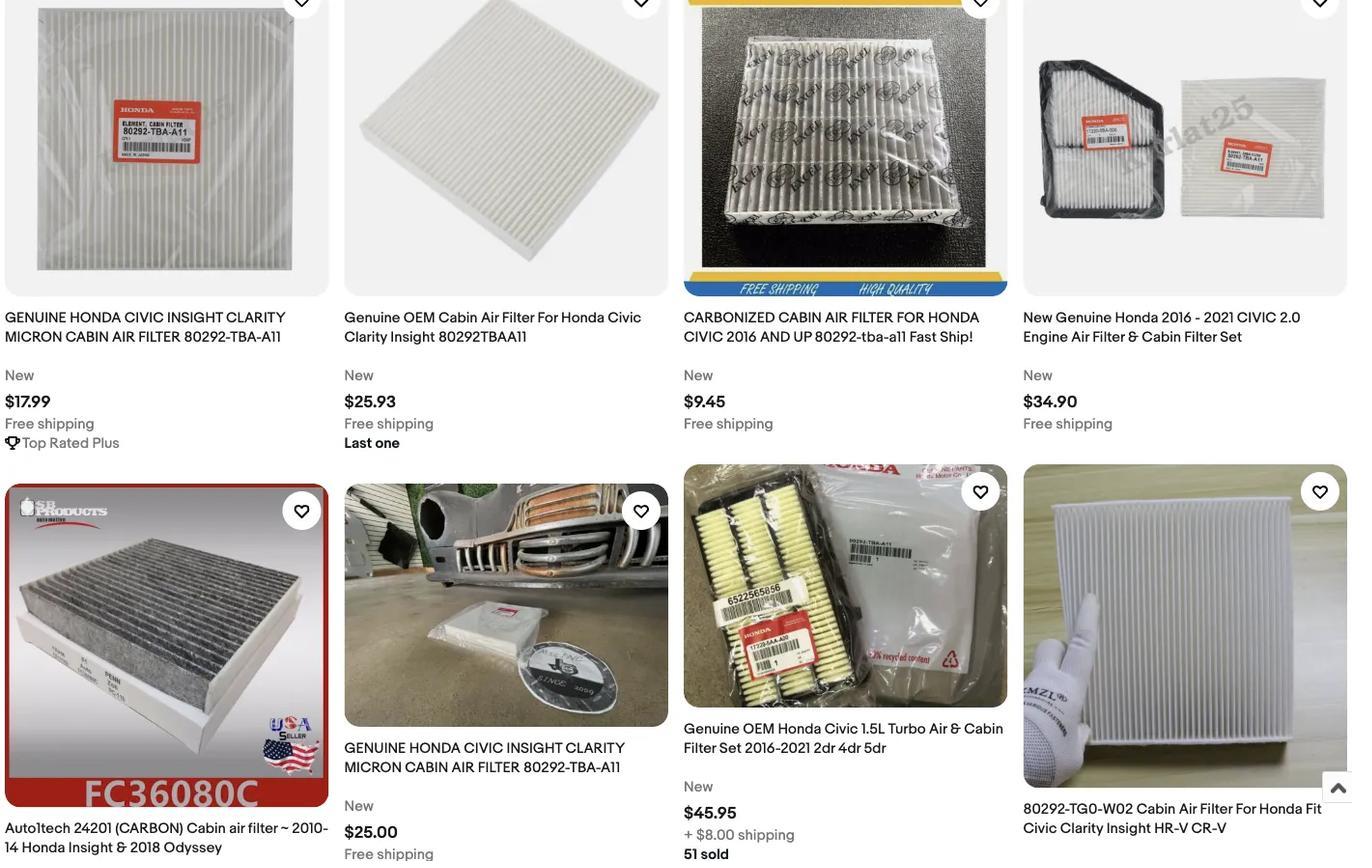 Task type: locate. For each thing, give the bounding box(es) containing it.
80292tbaa11
[[438, 329, 527, 346]]

1 vertical spatial clarity
[[1060, 821, 1103, 838]]

oem inside 'genuine oem cabin air filter for honda civic clarity insight 80292tbaa11'
[[404, 310, 435, 327]]

0 horizontal spatial filter
[[138, 329, 181, 346]]

2016
[[1162, 310, 1192, 327], [727, 329, 757, 346]]

0 horizontal spatial a11
[[261, 329, 281, 346]]

honda inside new genuine honda 2016 - 2021 civic 2.0 engine air filter & cabin filter set
[[1115, 310, 1158, 327]]

0 horizontal spatial tba-
[[230, 329, 261, 346]]

0 horizontal spatial micron
[[5, 329, 62, 346]]

0 horizontal spatial set
[[719, 740, 742, 757]]

1 vertical spatial civic
[[824, 721, 858, 738]]

free shipping text field down $9.45
[[684, 415, 773, 434]]

1 vertical spatial micron
[[344, 759, 402, 777]]

2021
[[1204, 310, 1234, 327], [780, 740, 810, 757]]

v right hr-
[[1217, 821, 1227, 838]]

Free shipping text field
[[344, 415, 434, 434], [684, 415, 773, 434], [1023, 415, 1113, 434]]

air up cr-
[[1179, 802, 1197, 819]]

ship!
[[940, 329, 973, 346]]

new text field up $17.99
[[5, 367, 34, 386]]

for inside "80292-tg0-w02 cabin air filter for honda fit civic clarity insight  hr-v cr-v"
[[1236, 802, 1256, 819]]

0 horizontal spatial genuine
[[5, 310, 66, 327]]

& right turbo
[[950, 721, 961, 738]]

80292-
[[184, 329, 230, 346], [815, 329, 862, 346], [523, 759, 570, 777], [1023, 802, 1069, 819]]

0 vertical spatial oem
[[404, 310, 435, 327]]

air
[[229, 821, 245, 838]]

2 horizontal spatial new text field
[[1023, 367, 1052, 386]]

0 vertical spatial for
[[538, 310, 558, 327]]

shipping
[[37, 416, 94, 433], [377, 416, 434, 433], [716, 416, 773, 433], [1056, 416, 1113, 433], [738, 827, 795, 844]]

2 free from the left
[[344, 416, 374, 433]]

set inside new genuine honda 2016 - 2021 civic 2.0 engine air filter & cabin filter set
[[1220, 329, 1242, 346]]

new inside the new $45.95 + $8.00 shipping
[[684, 779, 713, 796]]

filter left the 2016-
[[684, 740, 716, 757]]

micron up new $17.99 free shipping
[[5, 329, 62, 346]]

genuine up $25.93 text field
[[344, 310, 400, 327]]

shipping down $9.45
[[716, 416, 773, 433]]

0 horizontal spatial v
[[1179, 821, 1188, 838]]

(carbon)
[[115, 821, 183, 838]]

shipping inside new $9.45 free shipping
[[716, 416, 773, 433]]

filter down '-'
[[1184, 329, 1217, 346]]

air up 80292tbaa11
[[481, 310, 499, 327]]

new $25.93 free shipping last one
[[344, 368, 434, 453]]

& for auto1tech 24201 (carbon) cabin air filter ~ 2010- 14 honda insight & 2018 odyssey
[[116, 840, 127, 858]]

1 v from the left
[[1179, 821, 1188, 838]]

0 vertical spatial filter
[[851, 310, 893, 327]]

1 horizontal spatial filter
[[478, 759, 520, 777]]

1 horizontal spatial tba-
[[570, 759, 601, 777]]

0 vertical spatial clarity
[[226, 310, 286, 327]]

2 vertical spatial &
[[116, 840, 127, 858]]

genuine up new $25.00
[[344, 740, 406, 757]]

free inside new $9.45 free shipping
[[684, 416, 713, 433]]

cabin inside "80292-tg0-w02 cabin air filter for honda fit civic clarity insight  hr-v cr-v"
[[1136, 802, 1176, 819]]

1 horizontal spatial genuine honda civic insight clarity micron cabin air filter 80292-tba-a11
[[344, 740, 625, 777]]

insight inside auto1tech 24201 (carbon) cabin air filter ~ 2010- 14 honda insight & 2018 odyssey
[[68, 840, 113, 858]]

None text field
[[344, 845, 434, 861]]

genuine up new $17.99 free shipping
[[5, 310, 66, 327]]

v
[[1179, 821, 1188, 838], [1217, 821, 1227, 838]]

new inside new $25.00
[[344, 798, 374, 815]]

0 horizontal spatial 2021
[[780, 740, 810, 757]]

free down $17.99
[[5, 416, 34, 433]]

2dr
[[814, 740, 835, 757]]

new inside new $34.90 free shipping
[[1023, 368, 1052, 385]]

2 horizontal spatial free shipping text field
[[1023, 415, 1113, 434]]

new $17.99 free shipping
[[5, 368, 94, 433]]

new up $9.45 text field
[[684, 368, 713, 385]]

1 horizontal spatial insight
[[507, 740, 562, 757]]

free shipping text field down $34.90
[[1023, 415, 1113, 434]]

1 vertical spatial filter
[[138, 329, 181, 346]]

0 horizontal spatial genuine
[[344, 310, 400, 327]]

New text field
[[5, 367, 34, 386], [1023, 367, 1052, 386], [344, 797, 374, 816]]

$9.45
[[684, 393, 726, 413]]

free inside new $34.90 free shipping
[[1023, 416, 1053, 433]]

new text field up $9.45 text field
[[684, 367, 713, 386]]

5dr
[[864, 740, 886, 757]]

genuine up engine
[[1056, 310, 1112, 327]]

new up $45.95
[[684, 779, 713, 796]]

genuine inside genuine oem honda civic 1.5l turbo air & cabin filter set 2016-2021  2dr 4dr 5dr
[[684, 721, 740, 738]]

1 horizontal spatial clarity
[[1060, 821, 1103, 838]]

air
[[481, 310, 499, 327], [1071, 329, 1089, 346], [929, 721, 947, 738], [1179, 802, 1197, 819]]

4 free from the left
[[1023, 416, 1053, 433]]

auto1tech 24201 (carbon) cabin air filter ~ 2010- 14 honda insight & 2018 odyssey link
[[5, 484, 329, 861]]

1 horizontal spatial honda
[[409, 740, 461, 757]]

0 horizontal spatial genuine honda civic insight clarity micron cabin air filter 80292-tba-a11
[[5, 310, 286, 346]]

clarity
[[226, 310, 286, 327], [565, 740, 625, 757]]

cr-
[[1191, 821, 1217, 838]]

1 horizontal spatial insight
[[390, 329, 435, 346]]

2 vertical spatial insight
[[68, 840, 113, 858]]

1 horizontal spatial a11
[[601, 759, 620, 777]]

& inside auto1tech 24201 (carbon) cabin air filter ~ 2010- 14 honda insight & 2018 odyssey
[[116, 840, 127, 858]]

air right engine
[[1071, 329, 1089, 346]]

0 horizontal spatial honda
[[70, 310, 121, 327]]

free
[[5, 416, 34, 433], [344, 416, 374, 433], [684, 416, 713, 433], [1023, 416, 1053, 433]]

new up engine
[[1023, 310, 1052, 327]]

1 horizontal spatial v
[[1217, 821, 1227, 838]]

set
[[1220, 329, 1242, 346], [719, 740, 742, 757]]

genuine for $25.00
[[344, 740, 406, 757]]

insight left 80292tbaa11
[[390, 329, 435, 346]]

& inside new genuine honda 2016 - 2021 civic 2.0 engine air filter & cabin filter set
[[1128, 329, 1139, 346]]

auto1tech
[[5, 821, 71, 838]]

tba-
[[862, 329, 889, 346]]

micron
[[5, 329, 62, 346], [344, 759, 402, 777]]

1 vertical spatial 2021
[[780, 740, 810, 757]]

for
[[538, 310, 558, 327], [1236, 802, 1256, 819]]

new text field for $17.99
[[5, 367, 34, 386]]

a11
[[261, 329, 281, 346], [601, 759, 620, 777]]

air inside genuine oem honda civic 1.5l turbo air & cabin filter set 2016-2021  2dr 4dr 5dr
[[929, 721, 947, 738]]

80292-tg0-w02 cabin air filter for honda fit civic clarity insight  hr-v cr-v link
[[1023, 465, 1347, 861]]

0 horizontal spatial civic
[[608, 310, 641, 327]]

one
[[375, 435, 400, 453]]

insight for $17.99
[[167, 310, 223, 327]]

free shipping text field up one
[[344, 415, 434, 434]]

shipping inside new $34.90 free shipping
[[1056, 416, 1113, 433]]

top rated plus
[[22, 435, 120, 453]]

1 horizontal spatial genuine
[[684, 721, 740, 738]]

2 horizontal spatial genuine
[[1056, 310, 1112, 327]]

3 free shipping text field from the left
[[1023, 415, 1113, 434]]

2 vertical spatial cabin
[[405, 759, 448, 777]]

0 vertical spatial 2016
[[1162, 310, 1192, 327]]

free shipping text field for $9.45
[[684, 415, 773, 434]]

& inside genuine oem honda civic 1.5l turbo air & cabin filter set 2016-2021  2dr 4dr 5dr
[[950, 721, 961, 738]]

1 horizontal spatial &
[[950, 721, 961, 738]]

new inside new $17.99 free shipping
[[5, 368, 34, 385]]

2 horizontal spatial air
[[825, 310, 848, 327]]

clarity up $25.93 text field
[[344, 329, 387, 346]]

0 horizontal spatial clarity
[[226, 310, 286, 327]]

0 horizontal spatial for
[[538, 310, 558, 327]]

free down $9.45 text field
[[684, 416, 713, 433]]

honda inside 'genuine oem cabin air filter for honda civic clarity insight 80292tbaa11'
[[561, 310, 604, 327]]

cabin
[[778, 310, 822, 327], [66, 329, 109, 346], [405, 759, 448, 777]]

+ $8.00 shipping text field
[[684, 826, 795, 845]]

insight inside "80292-tg0-w02 cabin air filter for honda fit civic clarity insight  hr-v cr-v"
[[1106, 821, 1151, 838]]

$34.90 text field
[[1023, 393, 1077, 413]]

1 vertical spatial set
[[719, 740, 742, 757]]

new text field up $25.93 text field
[[344, 367, 374, 386]]

~
[[281, 821, 289, 838]]

1 vertical spatial 2016
[[727, 329, 757, 346]]

w02
[[1103, 802, 1133, 819]]

air inside "80292-tg0-w02 cabin air filter for honda fit civic clarity insight  hr-v cr-v"
[[1179, 802, 1197, 819]]

+
[[684, 827, 693, 844]]

civic
[[124, 310, 164, 327], [1237, 310, 1277, 327], [684, 329, 723, 346], [464, 740, 503, 757]]

shipping up one
[[377, 416, 434, 433]]

1 vertical spatial a11
[[601, 759, 620, 777]]

genuine
[[5, 310, 66, 327], [344, 740, 406, 757]]

filter
[[502, 310, 534, 327], [1092, 329, 1125, 346], [1184, 329, 1217, 346], [684, 740, 716, 757], [1200, 802, 1232, 819]]

cabin
[[438, 310, 478, 327], [1142, 329, 1181, 346], [964, 721, 1003, 738], [1136, 802, 1176, 819], [187, 821, 226, 838]]

$8.00
[[696, 827, 735, 844]]

1 horizontal spatial free shipping text field
[[684, 415, 773, 434]]

new up $17.99
[[5, 368, 34, 385]]

0 vertical spatial a11
[[261, 329, 281, 346]]

0 vertical spatial set
[[1220, 329, 1242, 346]]

1 free shipping text field from the left
[[344, 415, 434, 434]]

new $25.00
[[344, 798, 398, 844]]

filter up 80292tbaa11
[[502, 310, 534, 327]]

air inside 'genuine oem cabin air filter for honda civic clarity insight 80292tbaa11'
[[481, 310, 499, 327]]

fast
[[910, 329, 937, 346]]

micron up new $25.00
[[344, 759, 402, 777]]

civic inside new genuine honda 2016 - 2021 civic 2.0 engine air filter & cabin filter set
[[1237, 310, 1277, 327]]

shipping inside new $25.93 free shipping last one
[[377, 416, 434, 433]]

2 horizontal spatial filter
[[851, 310, 893, 327]]

genuine up $45.95
[[684, 721, 740, 738]]

$25.00
[[344, 824, 398, 844]]

new inside new genuine honda 2016 - 2021 civic 2.0 engine air filter & cabin filter set
[[1023, 310, 1052, 327]]

0 vertical spatial &
[[1128, 329, 1139, 346]]

2 horizontal spatial insight
[[1106, 821, 1151, 838]]

4dr
[[838, 740, 861, 757]]

micron for $17.99
[[5, 329, 62, 346]]

clarity for $17.99
[[226, 310, 286, 327]]

filter up cr-
[[1200, 802, 1232, 819]]

1 free from the left
[[5, 416, 34, 433]]

1 horizontal spatial for
[[1236, 802, 1256, 819]]

2016 inside carbonized cabin air filter for honda civic 2016 and up 80292-tba-a11 fast ship!
[[727, 329, 757, 346]]

genuine
[[344, 310, 400, 327], [1056, 310, 1112, 327], [684, 721, 740, 738]]

1 horizontal spatial air
[[452, 759, 475, 777]]

new text field for $9.45
[[684, 367, 713, 386]]

80292- inside carbonized cabin air filter for honda civic 2016 and up 80292-tba-a11 fast ship!
[[815, 329, 862, 346]]

0 horizontal spatial 2016
[[727, 329, 757, 346]]

free up last
[[344, 416, 374, 433]]

shipping inside new $17.99 free shipping
[[37, 416, 94, 433]]

tba-
[[230, 329, 261, 346], [570, 759, 601, 777]]

filter for $17.99
[[138, 329, 181, 346]]

0 vertical spatial air
[[825, 310, 848, 327]]

1 horizontal spatial new text field
[[344, 797, 374, 816]]

0 vertical spatial 2021
[[1204, 310, 1234, 327]]

new inside new $9.45 free shipping
[[684, 368, 713, 385]]

new text field for $25.93
[[344, 367, 374, 386]]

new up "$25.00" text field
[[344, 798, 374, 815]]

2 vertical spatial filter
[[478, 759, 520, 777]]

0 horizontal spatial air
[[112, 329, 135, 346]]

free inside new $25.93 free shipping last one
[[344, 416, 374, 433]]

clarity inside "80292-tg0-w02 cabin air filter for honda fit civic clarity insight  hr-v cr-v"
[[1060, 821, 1103, 838]]

1 vertical spatial oem
[[743, 721, 775, 738]]

0 vertical spatial insight
[[390, 329, 435, 346]]

1.5l
[[862, 721, 885, 738]]

0 vertical spatial civic
[[608, 310, 641, 327]]

genuine honda civic insight clarity micron cabin air filter 80292-tba-a11
[[5, 310, 286, 346], [344, 740, 625, 777]]

& right engine
[[1128, 329, 1139, 346]]

shipping right $8.00
[[738, 827, 795, 844]]

genuine inside new genuine honda 2016 - 2021 civic 2.0 engine air filter & cabin filter set
[[1056, 310, 1112, 327]]

2 horizontal spatial &
[[1128, 329, 1139, 346]]

cabin inside auto1tech 24201 (carbon) cabin air filter ~ 2010- 14 honda insight & 2018 odyssey
[[187, 821, 226, 838]]

1 vertical spatial genuine
[[344, 740, 406, 757]]

None text field
[[684, 845, 729, 861]]

new up $34.90
[[1023, 368, 1052, 385]]

$9.45 text field
[[684, 393, 726, 413]]

0 horizontal spatial insight
[[167, 310, 223, 327]]

insight
[[390, 329, 435, 346], [1106, 821, 1151, 838], [68, 840, 113, 858]]

oem inside genuine oem honda civic 1.5l turbo air & cabin filter set 2016-2021  2dr 4dr 5dr
[[743, 721, 775, 738]]

3 free from the left
[[684, 416, 713, 433]]

1 horizontal spatial genuine
[[344, 740, 406, 757]]

1 vertical spatial &
[[950, 721, 961, 738]]

a11
[[889, 329, 906, 346]]

2016 down carbonized
[[727, 329, 757, 346]]

0 vertical spatial insight
[[167, 310, 223, 327]]

$25.00 text field
[[344, 824, 398, 844]]

shipping down $34.90
[[1056, 416, 1113, 433]]

cabin inside 'genuine oem cabin air filter for honda civic clarity insight 80292tbaa11'
[[438, 310, 478, 327]]

carbonized cabin air filter for honda civic 2016 and up 80292-tba-a11 fast ship!
[[684, 310, 980, 346]]

0 vertical spatial tba-
[[230, 329, 261, 346]]

0 horizontal spatial new text field
[[5, 367, 34, 386]]

2021 right '-'
[[1204, 310, 1234, 327]]

2 horizontal spatial honda
[[928, 310, 980, 327]]

2 horizontal spatial cabin
[[778, 310, 822, 327]]

cabin inside new genuine honda 2016 - 2021 civic 2.0 engine air filter & cabin filter set
[[1142, 329, 1181, 346]]

genuine honda civic insight clarity micron cabin air filter 80292-tba-a11 for $25.00
[[344, 740, 625, 777]]

air right turbo
[[929, 721, 947, 738]]

clarity down tg0-
[[1060, 821, 1103, 838]]

New text field
[[344, 367, 374, 386], [684, 367, 713, 386], [684, 778, 713, 797]]

free inside new $17.99 free shipping
[[5, 416, 34, 433]]

honda
[[561, 310, 604, 327], [1115, 310, 1158, 327], [778, 721, 821, 738], [1259, 802, 1303, 819], [22, 840, 65, 858]]

2 vertical spatial civic
[[1023, 821, 1057, 838]]

new text field up $45.95
[[684, 778, 713, 797]]

0 horizontal spatial free shipping text field
[[344, 415, 434, 434]]

insight down 24201
[[68, 840, 113, 858]]

1 horizontal spatial civic
[[824, 721, 858, 738]]

new $34.90 free shipping
[[1023, 368, 1113, 433]]

honda
[[70, 310, 121, 327], [928, 310, 980, 327], [409, 740, 461, 757]]

1 vertical spatial tba-
[[570, 759, 601, 777]]

air
[[825, 310, 848, 327], [112, 329, 135, 346], [452, 759, 475, 777]]

insight down w02
[[1106, 821, 1151, 838]]

shipping up rated
[[37, 416, 94, 433]]

oem
[[404, 310, 435, 327], [743, 721, 775, 738]]

new text field for $45.95
[[684, 778, 713, 797]]

& left 2018
[[116, 840, 127, 858]]

2021 left 2dr
[[780, 740, 810, 757]]

fit
[[1306, 802, 1322, 819]]

free for $17.99
[[5, 416, 34, 433]]

1 horizontal spatial clarity
[[565, 740, 625, 757]]

new text field up $34.90
[[1023, 367, 1052, 386]]

new inside new $25.93 free shipping last one
[[344, 368, 374, 385]]

honda inside auto1tech 24201 (carbon) cabin air filter ~ 2010- 14 honda insight & 2018 odyssey
[[22, 840, 65, 858]]

0 horizontal spatial &
[[116, 840, 127, 858]]

free for $25.93
[[344, 416, 374, 433]]

$17.99
[[5, 393, 51, 413]]

cabin inside carbonized cabin air filter for honda civic 2016 and up 80292-tba-a11 fast ship!
[[778, 310, 822, 327]]

$17.99 text field
[[5, 393, 51, 413]]

0 horizontal spatial cabin
[[66, 329, 109, 346]]

1 horizontal spatial micron
[[344, 759, 402, 777]]

1 horizontal spatial set
[[1220, 329, 1242, 346]]

&
[[1128, 329, 1139, 346], [950, 721, 961, 738], [116, 840, 127, 858]]

genuine inside 'genuine oem cabin air filter for honda civic clarity insight 80292tbaa11'
[[344, 310, 400, 327]]

civic inside "80292-tg0-w02 cabin air filter for honda fit civic clarity insight  hr-v cr-v"
[[1023, 821, 1057, 838]]

2 v from the left
[[1217, 821, 1227, 838]]

0 vertical spatial cabin
[[778, 310, 822, 327]]

filter inside 'genuine oem cabin air filter for honda civic clarity insight 80292tbaa11'
[[502, 310, 534, 327]]

new
[[1023, 310, 1052, 327], [5, 368, 34, 385], [344, 368, 374, 385], [684, 368, 713, 385], [1023, 368, 1052, 385], [684, 779, 713, 796], [344, 798, 374, 815]]

1 vertical spatial insight
[[507, 740, 562, 757]]

0 vertical spatial micron
[[5, 329, 62, 346]]

1 horizontal spatial 2021
[[1204, 310, 1234, 327]]

shipping for $25.93
[[377, 416, 434, 433]]

1 vertical spatial clarity
[[565, 740, 625, 757]]

1 vertical spatial genuine honda civic insight clarity micron cabin air filter 80292-tba-a11
[[344, 740, 625, 777]]

auto1tech 24201 (carbon) cabin air filter ~ 2010- 14 honda insight & 2018 odyssey
[[5, 821, 328, 858]]

2 vertical spatial air
[[452, 759, 475, 777]]

insight
[[167, 310, 223, 327], [507, 740, 562, 757]]

1 horizontal spatial oem
[[743, 721, 775, 738]]

genuine for $25.93
[[344, 310, 400, 327]]

new up $25.93 text field
[[344, 368, 374, 385]]

2016 left '-'
[[1162, 310, 1192, 327]]

new for $9.45
[[684, 368, 713, 385]]

0 horizontal spatial insight
[[68, 840, 113, 858]]

1 horizontal spatial cabin
[[405, 759, 448, 777]]

0 vertical spatial clarity
[[344, 329, 387, 346]]

1 vertical spatial air
[[112, 329, 135, 346]]

0 vertical spatial genuine honda civic insight clarity micron cabin air filter 80292-tba-a11
[[5, 310, 286, 346]]

clarity
[[344, 329, 387, 346], [1060, 821, 1103, 838]]

free down $34.90
[[1023, 416, 1053, 433]]

0 vertical spatial genuine
[[5, 310, 66, 327]]

civic
[[608, 310, 641, 327], [824, 721, 858, 738], [1023, 821, 1057, 838]]

filter
[[248, 821, 278, 838]]

genuine for $45.95
[[684, 721, 740, 738]]

2 free shipping text field from the left
[[684, 415, 773, 434]]

0 horizontal spatial oem
[[404, 310, 435, 327]]

1 horizontal spatial 2016
[[1162, 310, 1192, 327]]

filter
[[851, 310, 893, 327], [138, 329, 181, 346], [478, 759, 520, 777]]

1 vertical spatial for
[[1236, 802, 1256, 819]]

new for $25.00
[[344, 798, 374, 815]]

1 vertical spatial insight
[[1106, 821, 1151, 838]]

v left cr-
[[1179, 821, 1188, 838]]

new text field up "$25.00" text field
[[344, 797, 374, 816]]

0 horizontal spatial clarity
[[344, 329, 387, 346]]



Task type: describe. For each thing, give the bounding box(es) containing it.
Free shipping text field
[[5, 415, 94, 434]]

filter inside carbonized cabin air filter for honda civic 2016 and up 80292-tba-a11 fast ship!
[[851, 310, 893, 327]]

insight inside 'genuine oem cabin air filter for honda civic clarity insight 80292tbaa11'
[[390, 329, 435, 346]]

new for $34.90
[[1023, 368, 1052, 385]]

air for $25.00
[[452, 759, 475, 777]]

new for $25.93
[[344, 368, 374, 385]]

air inside new genuine honda 2016 - 2021 civic 2.0 engine air filter & cabin filter set
[[1071, 329, 1089, 346]]

honda inside carbonized cabin air filter for honda civic 2016 and up 80292-tba-a11 fast ship!
[[928, 310, 980, 327]]

tg0-
[[1069, 802, 1103, 819]]

air inside carbonized cabin air filter for honda civic 2016 and up 80292-tba-a11 fast ship!
[[825, 310, 848, 327]]

filter for $25.00
[[478, 759, 520, 777]]

free shipping text field for $25.93
[[344, 415, 434, 434]]

filter right engine
[[1092, 329, 1125, 346]]

for inside 'genuine oem cabin air filter for honda civic clarity insight 80292tbaa11'
[[538, 310, 558, 327]]

hr-
[[1154, 821, 1179, 838]]

$34.90
[[1023, 393, 1077, 413]]

turbo
[[888, 721, 926, 738]]

air for $17.99
[[112, 329, 135, 346]]

a11 for $25.00
[[601, 759, 620, 777]]

2010-
[[292, 821, 328, 838]]

genuine for $17.99
[[5, 310, 66, 327]]

2021 inside genuine oem honda civic 1.5l turbo air & cabin filter set 2016-2021  2dr 4dr 5dr
[[780, 740, 810, 757]]

2021 inside new genuine honda 2016 - 2021 civic 2.0 engine air filter & cabin filter set
[[1204, 310, 1234, 327]]

14
[[5, 840, 18, 858]]

honda inside genuine oem honda civic 1.5l turbo air & cabin filter set 2016-2021  2dr 4dr 5dr
[[778, 721, 821, 738]]

tba- for $17.99
[[230, 329, 261, 346]]

80292-tg0-w02 cabin air filter for honda fit civic clarity insight  hr-v cr-v
[[1023, 802, 1322, 838]]

carbonized
[[684, 310, 775, 327]]

new text field for $34.90
[[1023, 367, 1052, 386]]

cabin for $25.00
[[405, 759, 448, 777]]

top
[[22, 435, 46, 453]]

rated
[[50, 435, 89, 453]]

shipping for $34.90
[[1056, 416, 1113, 433]]

shipping for $17.99
[[37, 416, 94, 433]]

honda inside "80292-tg0-w02 cabin air filter for honda fit civic clarity insight  hr-v cr-v"
[[1259, 802, 1303, 819]]

2016 inside new genuine honda 2016 - 2021 civic 2.0 engine air filter & cabin filter set
[[1162, 310, 1192, 327]]

plus
[[92, 435, 120, 453]]

new text field for $25.00
[[344, 797, 374, 816]]

engine
[[1023, 329, 1068, 346]]

filter inside "80292-tg0-w02 cabin air filter for honda fit civic clarity insight  hr-v cr-v"
[[1200, 802, 1232, 819]]

a11 for $17.99
[[261, 329, 281, 346]]

80292- inside "80292-tg0-w02 cabin air filter for honda fit civic clarity insight  hr-v cr-v"
[[1023, 802, 1069, 819]]

set inside genuine oem honda civic 1.5l turbo air & cabin filter set 2016-2021  2dr 4dr 5dr
[[719, 740, 742, 757]]

free for $9.45
[[684, 416, 713, 433]]

for
[[897, 310, 925, 327]]

odyssey
[[164, 840, 222, 858]]

24201
[[74, 821, 112, 838]]

2018
[[130, 840, 160, 858]]

clarity for $25.00
[[565, 740, 625, 757]]

$45.95
[[684, 804, 737, 825]]

insight for $25.00
[[507, 740, 562, 757]]

oem for $25.93
[[404, 310, 435, 327]]

honda for $17.99
[[70, 310, 121, 327]]

2016-
[[745, 740, 780, 757]]

new for $45.95
[[684, 779, 713, 796]]

micron for $25.00
[[344, 759, 402, 777]]

free shipping text field for $34.90
[[1023, 415, 1113, 434]]

civic inside 'genuine oem cabin air filter for honda civic clarity insight 80292tbaa11'
[[608, 310, 641, 327]]

last
[[344, 435, 372, 453]]

$25.93
[[344, 393, 396, 413]]

genuine oem cabin air filter for honda civic clarity insight 80292tbaa11
[[344, 310, 641, 346]]

new for $17.99
[[5, 368, 34, 385]]

new genuine honda 2016 - 2021 civic 2.0 engine air filter & cabin filter set
[[1023, 310, 1300, 346]]

free for $34.90
[[1023, 416, 1053, 433]]

-
[[1195, 310, 1201, 327]]

shipping inside the new $45.95 + $8.00 shipping
[[738, 827, 795, 844]]

clarity inside 'genuine oem cabin air filter for honda civic clarity insight 80292tbaa11'
[[344, 329, 387, 346]]

oem for $45.95
[[743, 721, 775, 738]]

& for new genuine honda 2016 - 2021 civic 2.0 engine air filter & cabin filter set
[[1128, 329, 1139, 346]]

shipping for $9.45
[[716, 416, 773, 433]]

genuine honda civic insight clarity micron cabin air filter 80292-tba-a11 for $17.99
[[5, 310, 286, 346]]

civic inside carbonized cabin air filter for honda civic 2016 and up 80292-tba-a11 fast ship!
[[684, 329, 723, 346]]

genuine oem honda civic 1.5l turbo air & cabin filter set 2016-2021  2dr 4dr 5dr
[[684, 721, 1003, 757]]

civic inside genuine oem honda civic 1.5l turbo air & cabin filter set 2016-2021  2dr 4dr 5dr
[[824, 721, 858, 738]]

new $45.95 + $8.00 shipping
[[684, 779, 795, 844]]

tba- for $25.00
[[570, 759, 601, 777]]

filter inside genuine oem honda civic 1.5l turbo air & cabin filter set 2016-2021  2dr 4dr 5dr
[[684, 740, 716, 757]]

Top Rated Plus text field
[[22, 434, 120, 454]]

Last one text field
[[344, 434, 400, 454]]

and
[[760, 329, 790, 346]]

new for genuine
[[1023, 310, 1052, 327]]

cabin for $17.99
[[66, 329, 109, 346]]

honda for $25.00
[[409, 740, 461, 757]]

cabin inside genuine oem honda civic 1.5l turbo air & cabin filter set 2016-2021  2dr 4dr 5dr
[[964, 721, 1003, 738]]

$25.93 text field
[[344, 393, 396, 413]]

up
[[793, 329, 811, 346]]

new $9.45 free shipping
[[684, 368, 773, 433]]

2.0
[[1280, 310, 1300, 327]]

$45.95 text field
[[684, 804, 737, 825]]



Task type: vqa. For each thing, say whether or not it's contained in the screenshot.
Personal
no



